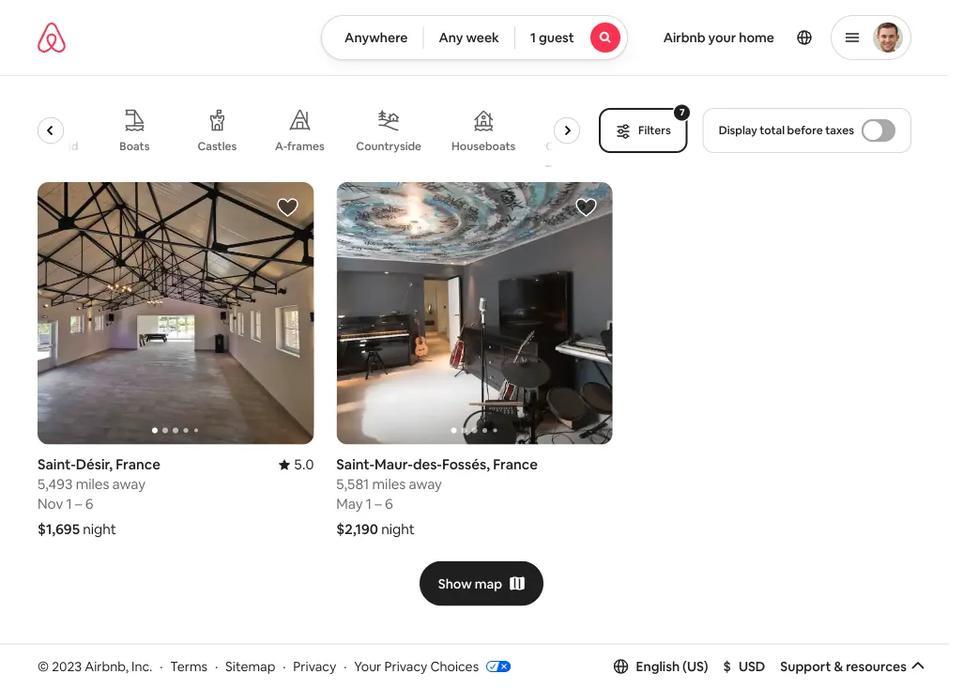 Task type: vqa. For each thing, say whether or not it's contained in the screenshot.
second Arrowhead, from left
no



Task type: locate. For each thing, give the bounding box(es) containing it.
france right désir,
[[116, 455, 160, 474]]

· right inc.
[[160, 658, 163, 675]]

night
[[83, 520, 116, 538], [381, 520, 415, 538]]

(us)
[[683, 658, 708, 675]]

map
[[475, 575, 502, 592]]

6 right nov
[[85, 495, 94, 513]]

resources
[[846, 658, 907, 675]]

night inside saint-désir, france 5,493 miles away nov 1 – 6 $1,695 night
[[83, 520, 116, 538]]

guest
[[539, 29, 574, 46]]

– right nov
[[75, 495, 82, 513]]

1 horizontal spatial miles
[[372, 475, 406, 493]]

0 horizontal spatial night
[[83, 520, 116, 538]]

6 right may
[[385, 495, 393, 513]]

1 horizontal spatial 6
[[385, 495, 393, 513]]

france
[[116, 455, 160, 474], [493, 455, 538, 474]]

terms
[[170, 658, 208, 675]]

5.0 out of 5 average rating image
[[279, 455, 314, 474]]

sitemap link
[[225, 658, 275, 675]]

away down des-
[[409, 475, 442, 493]]

$
[[723, 658, 731, 675]]

privacy
[[293, 658, 336, 675], [384, 658, 427, 675]]

1 horizontal spatial france
[[493, 455, 538, 474]]

1 horizontal spatial saint-
[[336, 455, 375, 474]]

1 6 from the left
[[85, 495, 94, 513]]

night right $2,190
[[381, 520, 415, 538]]

group
[[14, 94, 630, 167], [38, 182, 314, 445], [336, 182, 613, 445]]

terms link
[[170, 658, 208, 675]]

2 france from the left
[[493, 455, 538, 474]]

1
[[530, 29, 536, 46], [66, 495, 72, 513], [366, 495, 372, 513]]

saint- inside saint-maur-des-fossés, france 5,581 miles away may 1 – 6 $2,190 night
[[336, 455, 375, 474]]

miles down maur-
[[372, 475, 406, 493]]

before
[[787, 123, 823, 138]]

1 horizontal spatial –
[[375, 495, 382, 513]]

1 right nov
[[66, 495, 72, 513]]

home
[[739, 29, 774, 46]]

$ usd
[[723, 658, 765, 675]]

None search field
[[321, 15, 628, 60]]

1 – from the left
[[75, 495, 82, 513]]

group for saint-désir, france
[[38, 182, 314, 445]]

2 horizontal spatial 1
[[530, 29, 536, 46]]

1 horizontal spatial night
[[381, 520, 415, 538]]

castles
[[198, 139, 237, 153]]

– right may
[[375, 495, 382, 513]]

week
[[466, 29, 499, 46]]

saint-maur-des-fossés, france 5,581 miles away may 1 – 6 $2,190 night
[[336, 455, 538, 538]]

1 inside button
[[530, 29, 536, 46]]

show map
[[438, 575, 502, 592]]

france inside saint-maur-des-fossés, france 5,581 miles away may 1 – 6 $2,190 night
[[493, 455, 538, 474]]

2 privacy from the left
[[384, 658, 427, 675]]

your privacy choices
[[354, 658, 479, 675]]

add to wishlist: saint-maur-des-fossés, france image
[[575, 196, 598, 219]]

2 night from the left
[[381, 520, 415, 538]]

1 inside saint-maur-des-fossés, france 5,581 miles away may 1 – 6 $2,190 night
[[366, 495, 372, 513]]

saint- up 5,493
[[38, 455, 76, 474]]

grid
[[57, 139, 78, 153]]

choices
[[430, 658, 479, 675]]

1 france from the left
[[116, 455, 160, 474]]

$1,695
[[38, 520, 80, 538]]

1 right may
[[366, 495, 372, 513]]

1 saint- from the left
[[38, 455, 76, 474]]

france right 'fossés,'
[[493, 455, 538, 474]]

away down désir,
[[112, 475, 146, 493]]

privacy right the your
[[384, 658, 427, 675]]

1 horizontal spatial privacy
[[384, 658, 427, 675]]

away
[[112, 475, 146, 493], [409, 475, 442, 493]]

1 left guest
[[530, 29, 536, 46]]

show
[[438, 575, 472, 592]]

may
[[336, 495, 363, 513]]

2 · from the left
[[215, 658, 218, 675]]

saint- for désir,
[[38, 455, 76, 474]]

0 horizontal spatial france
[[116, 455, 160, 474]]

$2,190
[[336, 520, 378, 538]]

creative spaces
[[546, 139, 630, 153]]

2 – from the left
[[375, 495, 382, 513]]

·
[[160, 658, 163, 675], [215, 658, 218, 675], [283, 658, 286, 675], [344, 658, 347, 675]]

any week button
[[423, 15, 515, 60]]

0 horizontal spatial 6
[[85, 495, 94, 513]]

miles
[[76, 475, 109, 493], [372, 475, 406, 493]]

saint-
[[38, 455, 76, 474], [336, 455, 375, 474]]

1 miles from the left
[[76, 475, 109, 493]]

1 away from the left
[[112, 475, 146, 493]]

airbnb your home link
[[652, 18, 786, 57]]

2 6 from the left
[[385, 495, 393, 513]]

1 horizontal spatial 1
[[366, 495, 372, 513]]

0 horizontal spatial –
[[75, 495, 82, 513]]

saint- up 5,581
[[336, 455, 375, 474]]

saint-désir, france 5,493 miles away nov 1 – 6 $1,695 night
[[38, 455, 160, 538]]

2 miles from the left
[[372, 475, 406, 493]]

away inside saint-maur-des-fossés, france 5,581 miles away may 1 – 6 $2,190 night
[[409, 475, 442, 493]]

–
[[75, 495, 82, 513], [375, 495, 382, 513]]

2 away from the left
[[409, 475, 442, 493]]

your
[[354, 658, 381, 675]]

support & resources button
[[780, 658, 926, 675]]

display total before taxes button
[[703, 108, 912, 153]]

a-
[[275, 139, 287, 153]]

1 night from the left
[[83, 520, 116, 538]]

profile element
[[650, 0, 912, 75]]

show map button
[[419, 561, 544, 606]]

· right the terms at the left of page
[[215, 658, 218, 675]]

· left the privacy link
[[283, 658, 286, 675]]

0 horizontal spatial 1
[[66, 495, 72, 513]]

miles inside saint-maur-des-fossés, france 5,581 miles away may 1 – 6 $2,190 night
[[372, 475, 406, 493]]

saint- inside saint-désir, france 5,493 miles away nov 1 – 6 $1,695 night
[[38, 455, 76, 474]]

2 saint- from the left
[[336, 455, 375, 474]]

sitemap
[[225, 658, 275, 675]]

miles down désir,
[[76, 475, 109, 493]]

6
[[85, 495, 94, 513], [385, 495, 393, 513]]

6 inside saint-désir, france 5,493 miles away nov 1 – 6 $1,695 night
[[85, 495, 94, 513]]

0 horizontal spatial away
[[112, 475, 146, 493]]

0 horizontal spatial saint-
[[38, 455, 76, 474]]

night right $1,695 at the left
[[83, 520, 116, 538]]

1 · from the left
[[160, 658, 163, 675]]

group for saint-maur-des-fossés, france
[[336, 182, 613, 445]]

terms · sitemap · privacy
[[170, 658, 336, 675]]

&
[[834, 658, 843, 675]]

airbnb
[[663, 29, 706, 46]]

maur-
[[375, 455, 413, 474]]

0 horizontal spatial privacy
[[293, 658, 336, 675]]

display
[[719, 123, 757, 138]]

0 horizontal spatial miles
[[76, 475, 109, 493]]

1 horizontal spatial away
[[409, 475, 442, 493]]

privacy left the your
[[293, 658, 336, 675]]

· left the your
[[344, 658, 347, 675]]



Task type: describe. For each thing, give the bounding box(es) containing it.
any
[[439, 29, 463, 46]]

6 inside saint-maur-des-fossés, france 5,581 miles away may 1 – 6 $2,190 night
[[385, 495, 393, 513]]

your privacy choices link
[[354, 658, 511, 676]]

frames
[[287, 139, 325, 153]]

group containing off-the-grid
[[14, 94, 630, 167]]

total
[[760, 123, 785, 138]]

support & resources
[[780, 658, 907, 675]]

5,581
[[336, 475, 369, 493]]

2023
[[52, 658, 82, 675]]

©
[[38, 658, 49, 675]]

filters
[[638, 123, 671, 138]]

english (us)
[[636, 658, 708, 675]]

1 privacy from the left
[[293, 658, 336, 675]]

countryside
[[356, 139, 422, 153]]

1 guest
[[530, 29, 574, 46]]

airbnb your home
[[663, 29, 774, 46]]

1 guest button
[[514, 15, 628, 60]]

– inside saint-maur-des-fossés, france 5,581 miles away may 1 – 6 $2,190 night
[[375, 495, 382, 513]]

filters button
[[599, 108, 688, 153]]

anywhere button
[[321, 15, 424, 60]]

saint- for maur-
[[336, 455, 375, 474]]

france inside saint-désir, france 5,493 miles away nov 1 – 6 $1,695 night
[[116, 455, 160, 474]]

off-
[[14, 139, 35, 153]]

© 2023 airbnb, inc. ·
[[38, 658, 163, 675]]

english (us) button
[[614, 658, 708, 675]]

a-frames
[[275, 139, 325, 153]]

anywhere
[[345, 29, 408, 46]]

night inside saint-maur-des-fossés, france 5,581 miles away may 1 – 6 $2,190 night
[[381, 520, 415, 538]]

inc.
[[131, 658, 152, 675]]

away inside saint-désir, france 5,493 miles away nov 1 – 6 $1,695 night
[[112, 475, 146, 493]]

désir,
[[76, 455, 113, 474]]

any week
[[439, 29, 499, 46]]

3 · from the left
[[283, 658, 286, 675]]

des-
[[413, 455, 442, 474]]

usd
[[739, 658, 765, 675]]

boats
[[120, 139, 150, 153]]

add to wishlist: saint-désir, france image
[[276, 196, 299, 219]]

support
[[780, 658, 831, 675]]

none search field containing anywhere
[[321, 15, 628, 60]]

taxes
[[825, 123, 854, 138]]

english
[[636, 658, 680, 675]]

the-
[[35, 139, 57, 153]]

5.0
[[294, 455, 314, 474]]

creative
[[546, 139, 591, 153]]

4 · from the left
[[344, 658, 347, 675]]

fossés,
[[442, 455, 490, 474]]

– inside saint-désir, france 5,493 miles away nov 1 – 6 $1,695 night
[[75, 495, 82, 513]]

your
[[708, 29, 736, 46]]

off-the-grid
[[14, 139, 78, 153]]

miles inside saint-désir, france 5,493 miles away nov 1 – 6 $1,695 night
[[76, 475, 109, 493]]

airbnb,
[[85, 658, 129, 675]]

houseboats
[[452, 139, 516, 153]]

privacy inside your privacy choices link
[[384, 658, 427, 675]]

display total before taxes
[[719, 123, 854, 138]]

privacy link
[[293, 658, 336, 675]]

5,493
[[38, 475, 73, 493]]

spaces
[[593, 139, 630, 153]]

nov
[[38, 495, 63, 513]]

1 inside saint-désir, france 5,493 miles away nov 1 – 6 $1,695 night
[[66, 495, 72, 513]]



